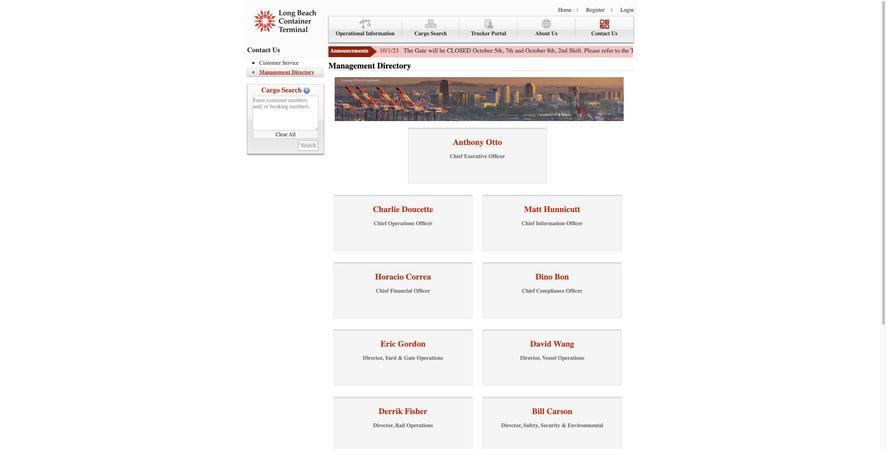 Task type: describe. For each thing, give the bounding box(es) containing it.
chief operations officer
[[374, 221, 433, 227]]

hunnicutt
[[544, 205, 581, 215]]

dino bon
[[536, 272, 570, 282]]

0 horizontal spatial search
[[282, 86, 302, 94]]

trucker
[[471, 30, 491, 37]]

& inside bill carson option
[[562, 423, 567, 429]]

chief compliance officer
[[522, 288, 583, 294]]

horacio correa option
[[334, 263, 473, 319]]

director, safety, security & environmental
[[502, 423, 604, 429]]

clear all button
[[253, 131, 319, 139]]

otto
[[486, 137, 503, 147]]

chief for charlie
[[374, 221, 387, 227]]

about us
[[536, 30, 558, 37]]

doucette
[[402, 205, 434, 215]]

hours
[[661, 47, 676, 54]]

us for contact us link
[[612, 30, 618, 37]]

further
[[712, 47, 729, 54]]

matt
[[525, 205, 542, 215]]

refer
[[602, 47, 614, 54]]

anthony
[[453, 137, 484, 147]]

0 horizontal spatial us
[[273, 46, 280, 54]]

customer service link
[[253, 60, 324, 66]]

1 horizontal spatial directory
[[378, 61, 412, 71]]

director, for derrik
[[374, 423, 394, 429]]

director, rail operations
[[374, 423, 433, 429]]

director, yard & gate operations
[[363, 356, 444, 362]]

chief executive officer
[[450, 153, 506, 160]]

gate right the
[[415, 47, 427, 54]]

eric gordon
[[381, 340, 426, 349]]

chief financial officer
[[376, 288, 431, 294]]

10/1/23
[[380, 47, 399, 54]]

officer for matt hunnicutt
[[567, 221, 583, 227]]

all
[[289, 131, 296, 138]]

register
[[587, 7, 605, 13]]

customer service management directory
[[259, 60, 315, 76]]

wang
[[554, 340, 575, 349]]

1 vertical spatial cargo search
[[262, 86, 302, 94]]

1 vertical spatial contact us
[[247, 46, 280, 54]]

be
[[440, 47, 446, 54]]

bill carson option
[[483, 397, 622, 450]]

0 horizontal spatial cargo
[[262, 86, 280, 94]]

details
[[742, 47, 758, 54]]

web
[[678, 47, 688, 54]]

chief for dino
[[522, 288, 535, 294]]

operations inside the derrik fisher option
[[407, 423, 433, 429]]

carson
[[547, 407, 573, 417]]

operations inside david wang option
[[558, 356, 585, 362]]

charlie doucette
[[373, 205, 434, 215]]

management directory link
[[253, 69, 324, 76]]

will
[[429, 47, 438, 54]]

david wang option
[[483, 330, 622, 386]]

security
[[541, 423, 561, 429]]

correa
[[406, 272, 431, 282]]

gordon
[[398, 340, 426, 349]]

shift.
[[570, 47, 583, 54]]

login link
[[621, 7, 634, 13]]

trucker portal link
[[460, 18, 518, 38]]

charlie
[[373, 205, 400, 215]]

1 october from the left
[[473, 47, 493, 54]]

anthony otto
[[453, 137, 503, 147]]

compliance
[[537, 288, 565, 294]]

dino
[[536, 272, 553, 282]]

eric gordon option
[[334, 330, 473, 386]]

clear
[[276, 131, 288, 138]]

chief for matt
[[522, 221, 535, 227]]

safety,
[[524, 423, 540, 429]]

5th,
[[495, 47, 504, 54]]

information for operational
[[366, 30, 395, 37]]

list box containing charlie doucette
[[334, 195, 622, 450]]

fisher
[[405, 407, 428, 417]]

portal
[[492, 30, 507, 37]]

login
[[621, 7, 634, 13]]

dino bon option
[[483, 263, 622, 319]]

bill
[[533, 407, 545, 417]]

10/1/23 the gate will be closed october 5th, 7th and october 8th, 2nd shift. please refer to the truck gate hours web page for further gate details for the week.
[[380, 47, 793, 54]]

horacio correa
[[375, 272, 431, 282]]

1 vertical spatial contact
[[247, 46, 271, 54]]

contact us link
[[576, 18, 634, 38]]

1 for from the left
[[703, 47, 710, 54]]

and
[[515, 47, 524, 54]]



Task type: locate. For each thing, give the bounding box(es) containing it.
management directory
[[329, 61, 412, 71]]

cargo up will on the top of page
[[415, 30, 430, 37]]

1 horizontal spatial menu bar
[[329, 16, 634, 43]]

chief for horacio
[[376, 288, 389, 294]]

operations down 'gordon'
[[417, 356, 444, 362]]

home
[[559, 7, 572, 13]]

eric
[[381, 340, 396, 349]]

officer
[[489, 153, 506, 160], [416, 221, 433, 227], [567, 221, 583, 227], [414, 288, 431, 294], [566, 288, 583, 294]]

us up to at top
[[612, 30, 618, 37]]

cargo search
[[415, 30, 447, 37], [262, 86, 302, 94]]

gate
[[415, 47, 427, 54], [647, 47, 659, 54], [404, 356, 416, 362]]

us right about
[[552, 30, 558, 37]]

0 vertical spatial cargo
[[415, 30, 430, 37]]

david
[[531, 340, 552, 349]]

| right home link
[[577, 7, 578, 13]]

0 horizontal spatial |
[[577, 7, 578, 13]]

derrik
[[379, 407, 403, 417]]

environmental
[[568, 423, 604, 429]]

menu bar containing operational information
[[329, 16, 634, 43]]

1 vertical spatial cargo
[[262, 86, 280, 94]]

0 vertical spatial cargo search
[[415, 30, 447, 37]]

gate
[[730, 47, 741, 54]]

gate right the truck
[[647, 47, 659, 54]]

8th,
[[548, 47, 557, 54]]

operational information
[[336, 30, 395, 37]]

Enter container numbers and/ or booking numbers.  text field
[[253, 96, 319, 131]]

october right and
[[526, 47, 546, 54]]

officer inside horacio correa option
[[414, 288, 431, 294]]

1 the from the left
[[622, 47, 630, 54]]

officer down doucette
[[416, 221, 433, 227]]

operational information link
[[329, 18, 402, 38]]

search
[[431, 30, 447, 37], [282, 86, 302, 94]]

director, inside bill carson option
[[502, 423, 522, 429]]

matt hunnicutt option
[[483, 195, 622, 251]]

contact us up refer
[[592, 30, 618, 37]]

2 october from the left
[[526, 47, 546, 54]]

1 | from the left
[[577, 7, 578, 13]]

officer for anthony otto
[[489, 153, 506, 160]]

information
[[366, 30, 395, 37], [536, 221, 565, 227]]

officer for horacio correa
[[414, 288, 431, 294]]

horacio
[[375, 272, 404, 282]]

&
[[398, 356, 403, 362], [562, 423, 567, 429]]

vessel
[[543, 356, 557, 362]]

7th
[[506, 47, 514, 54]]

contact
[[592, 30, 611, 37], [247, 46, 271, 54]]

director,
[[363, 356, 384, 362], [521, 356, 541, 362], [374, 423, 394, 429], [502, 423, 522, 429]]

|
[[577, 7, 578, 13], [612, 7, 613, 13]]

october left the '5th,'
[[473, 47, 493, 54]]

closed
[[447, 47, 472, 54]]

0 vertical spatial information
[[366, 30, 395, 37]]

cargo search inside "menu bar"
[[415, 30, 447, 37]]

cargo
[[415, 30, 430, 37], [262, 86, 280, 94]]

chief down charlie
[[374, 221, 387, 227]]

director, inside the derrik fisher option
[[374, 423, 394, 429]]

& right security
[[562, 423, 567, 429]]

0 horizontal spatial for
[[703, 47, 710, 54]]

directory down service
[[292, 69, 315, 76]]

management
[[329, 61, 375, 71], [259, 69, 291, 76]]

1 vertical spatial &
[[562, 423, 567, 429]]

chief
[[450, 153, 463, 160], [374, 221, 387, 227], [522, 221, 535, 227], [376, 288, 389, 294], [522, 288, 535, 294]]

chief left compliance
[[522, 288, 535, 294]]

operations
[[388, 221, 415, 227], [417, 356, 444, 362], [558, 356, 585, 362], [407, 423, 433, 429]]

for right details
[[760, 47, 767, 54]]

2 the from the left
[[769, 47, 776, 54]]

chief for anthony
[[450, 153, 463, 160]]

operations down "fisher"
[[407, 423, 433, 429]]

management down the customer
[[259, 69, 291, 76]]

truck
[[631, 47, 646, 54]]

the right to at top
[[622, 47, 630, 54]]

operations down wang
[[558, 356, 585, 362]]

1 horizontal spatial search
[[431, 30, 447, 37]]

service
[[282, 60, 299, 66]]

information down matt hunnicutt
[[536, 221, 565, 227]]

0 horizontal spatial october
[[473, 47, 493, 54]]

director, for eric
[[363, 356, 384, 362]]

operational
[[336, 30, 365, 37]]

0 horizontal spatial directory
[[292, 69, 315, 76]]

yard
[[385, 356, 397, 362]]

about
[[536, 30, 551, 37]]

0 vertical spatial contact
[[592, 30, 611, 37]]

directory
[[378, 61, 412, 71], [292, 69, 315, 76]]

directory down 10/1/23
[[378, 61, 412, 71]]

chief inside dino bon option
[[522, 288, 535, 294]]

cargo down management directory link
[[262, 86, 280, 94]]

officer inside matt hunnicutt option
[[567, 221, 583, 227]]

1 horizontal spatial the
[[769, 47, 776, 54]]

please
[[585, 47, 601, 54]]

gate inside eric gordon option
[[404, 356, 416, 362]]

1 horizontal spatial management
[[329, 61, 375, 71]]

2 horizontal spatial us
[[612, 30, 618, 37]]

menu bar containing customer service
[[247, 59, 327, 77]]

1 vertical spatial search
[[282, 86, 302, 94]]

& inside eric gordon option
[[398, 356, 403, 362]]

| left login
[[612, 7, 613, 13]]

operations down charlie doucette
[[388, 221, 415, 227]]

officer for charlie doucette
[[416, 221, 433, 227]]

1 vertical spatial menu bar
[[247, 59, 327, 77]]

contact up refer
[[592, 30, 611, 37]]

0 vertical spatial contact us
[[592, 30, 618, 37]]

announcements
[[331, 48, 369, 54]]

financial
[[391, 288, 413, 294]]

cargo search down management directory link
[[262, 86, 302, 94]]

management inside "customer service management directory"
[[259, 69, 291, 76]]

search inside "menu bar"
[[431, 30, 447, 37]]

the
[[404, 47, 414, 54]]

for right page
[[703, 47, 710, 54]]

register link
[[587, 7, 605, 13]]

0 horizontal spatial cargo search
[[262, 86, 302, 94]]

chief inside matt hunnicutt option
[[522, 221, 535, 227]]

to
[[616, 47, 621, 54]]

information inside "menu bar"
[[366, 30, 395, 37]]

1 horizontal spatial information
[[536, 221, 565, 227]]

2 for from the left
[[760, 47, 767, 54]]

customer
[[259, 60, 281, 66]]

contact up the customer
[[247, 46, 271, 54]]

october
[[473, 47, 493, 54], [526, 47, 546, 54]]

david wang
[[531, 340, 575, 349]]

officer down bon
[[566, 288, 583, 294]]

0 horizontal spatial contact us
[[247, 46, 280, 54]]

chief down "horacio"
[[376, 288, 389, 294]]

1 vertical spatial information
[[536, 221, 565, 227]]

chief down anthony
[[450, 153, 463, 160]]

0 vertical spatial search
[[431, 30, 447, 37]]

0 horizontal spatial the
[[622, 47, 630, 54]]

information up 10/1/23
[[366, 30, 395, 37]]

officer down 'otto'
[[489, 153, 506, 160]]

information for chief
[[536, 221, 565, 227]]

bon
[[555, 272, 570, 282]]

page
[[689, 47, 701, 54]]

chief down matt
[[522, 221, 535, 227]]

list box
[[334, 195, 622, 450]]

1 horizontal spatial |
[[612, 7, 613, 13]]

the
[[622, 47, 630, 54], [769, 47, 776, 54]]

matt hunnicutt
[[525, 205, 581, 215]]

director, for david
[[521, 356, 541, 362]]

cargo search link
[[402, 18, 460, 38]]

chief inside charlie doucette option
[[374, 221, 387, 227]]

directory inside "customer service management directory"
[[292, 69, 315, 76]]

contact us inside "menu bar"
[[592, 30, 618, 37]]

gate down 'gordon'
[[404, 356, 416, 362]]

chief information officer
[[522, 221, 583, 227]]

trucker portal
[[471, 30, 507, 37]]

1 horizontal spatial october
[[526, 47, 546, 54]]

information inside matt hunnicutt option
[[536, 221, 565, 227]]

rail
[[396, 423, 406, 429]]

director, down david
[[521, 356, 541, 362]]

director, inside david wang option
[[521, 356, 541, 362]]

1 horizontal spatial cargo search
[[415, 30, 447, 37]]

director, inside eric gordon option
[[363, 356, 384, 362]]

1 horizontal spatial cargo
[[415, 30, 430, 37]]

about us link
[[518, 18, 576, 38]]

for
[[703, 47, 710, 54], [760, 47, 767, 54]]

0 horizontal spatial management
[[259, 69, 291, 76]]

1 horizontal spatial contact
[[592, 30, 611, 37]]

bill carson
[[533, 407, 573, 417]]

officer inside dino bon option
[[566, 288, 583, 294]]

cargo search up will on the top of page
[[415, 30, 447, 37]]

menu bar
[[329, 16, 634, 43], [247, 59, 327, 77]]

cargo inside "menu bar"
[[415, 30, 430, 37]]

search up be
[[431, 30, 447, 37]]

director, vessel operations
[[521, 356, 585, 362]]

0 horizontal spatial information
[[366, 30, 395, 37]]

2 | from the left
[[612, 7, 613, 13]]

director, for bill
[[502, 423, 522, 429]]

officer down correa at the left bottom of page
[[414, 288, 431, 294]]

1 horizontal spatial for
[[760, 47, 767, 54]]

1 horizontal spatial &
[[562, 423, 567, 429]]

& right "yard"
[[398, 356, 403, 362]]

operations inside eric gordon option
[[417, 356, 444, 362]]

week.
[[778, 47, 793, 54]]

derrik fisher option
[[334, 397, 473, 450]]

home link
[[559, 7, 572, 13]]

director, left safety,
[[502, 423, 522, 429]]

0 vertical spatial &
[[398, 356, 403, 362]]

1 horizontal spatial us
[[552, 30, 558, 37]]

derrik fisher
[[379, 407, 428, 417]]

management down announcements
[[329, 61, 375, 71]]

officer inside charlie doucette option
[[416, 221, 433, 227]]

director, down 'derrik'
[[374, 423, 394, 429]]

chief inside horacio correa option
[[376, 288, 389, 294]]

0 vertical spatial menu bar
[[329, 16, 634, 43]]

search down management directory link
[[282, 86, 302, 94]]

director, left "yard"
[[363, 356, 384, 362]]

0 horizontal spatial &
[[398, 356, 403, 362]]

officer for dino bon
[[566, 288, 583, 294]]

0 horizontal spatial menu bar
[[247, 59, 327, 77]]

2nd
[[559, 47, 568, 54]]

executive
[[465, 153, 488, 160]]

1 horizontal spatial contact us
[[592, 30, 618, 37]]

contact us
[[592, 30, 618, 37], [247, 46, 280, 54]]

clear all
[[276, 131, 296, 138]]

us up the customer
[[273, 46, 280, 54]]

charlie doucette option
[[334, 195, 473, 251]]

the left week. on the right of the page
[[769, 47, 776, 54]]

0 horizontal spatial contact
[[247, 46, 271, 54]]

operations inside charlie doucette option
[[388, 221, 415, 227]]

us for about us link on the top right
[[552, 30, 558, 37]]

officer down hunnicutt
[[567, 221, 583, 227]]

None submit
[[299, 141, 319, 151]]

contact us up the customer
[[247, 46, 280, 54]]



Task type: vqa. For each thing, say whether or not it's contained in the screenshot.
rightmost FACILITY
no



